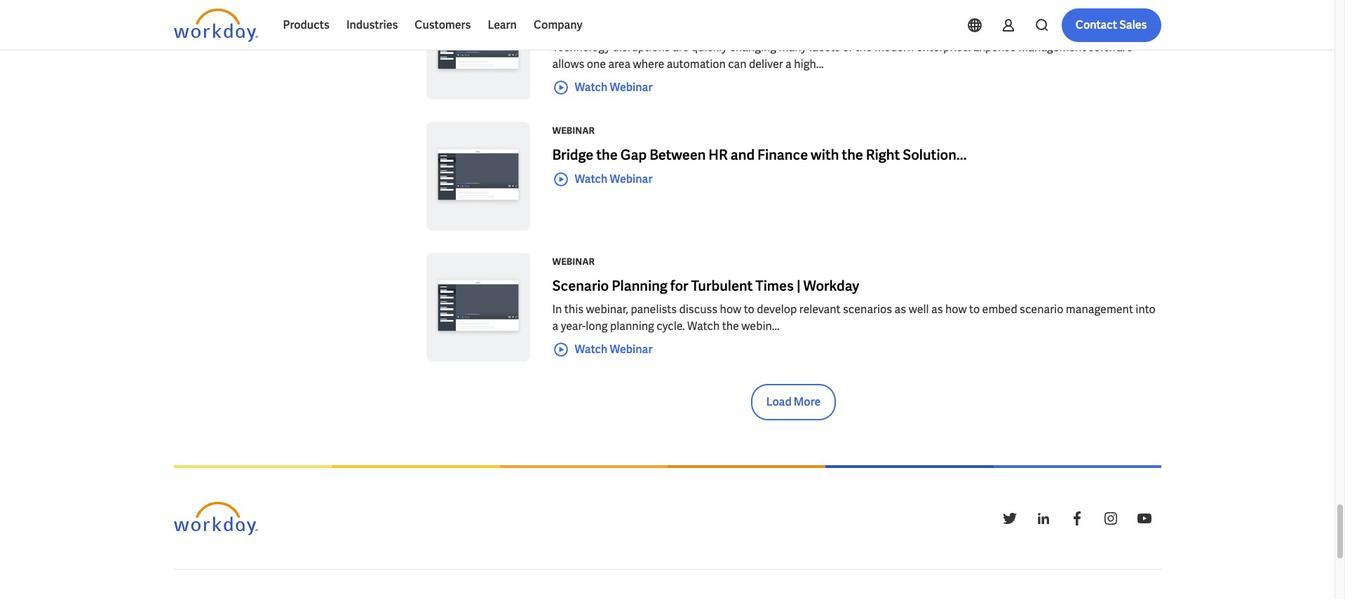 Task type: describe. For each thing, give the bounding box(es) containing it.
into
[[1136, 302, 1156, 317]]

go to facebook image
[[1069, 511, 1085, 527]]

planning
[[612, 277, 668, 295]]

quickly
[[691, 40, 727, 55]]

webin...
[[742, 319, 780, 334]]

the left gap
[[596, 146, 618, 164]]

watch webinar link for bridge the gap between hr and finance with the right solution...
[[552, 171, 653, 188]]

load
[[766, 395, 792, 410]]

software
[[1089, 40, 1133, 55]]

empowering
[[552, 15, 632, 33]]

site-wide footer navigation
[[174, 570, 1161, 600]]

bridge the gap between hr and finance with the right solution...
[[552, 146, 967, 164]]

contact
[[1076, 18, 1117, 32]]

cycle.
[[657, 319, 685, 334]]

1 how from the left
[[720, 302, 742, 317]]

workforce
[[762, 15, 829, 33]]

management inside scenario planning for turbulent times | workday in this webinar, panelists discuss how to develop relevant scenarios as well as how to embed scenario management into a year-long planning cycle. watch the webin...
[[1066, 302, 1133, 317]]

3 watch webinar link from the top
[[552, 342, 653, 358]]

and inside empowering hr leaders and the workforce with modern expense m... technology disruptions are quickly changing many facets of the modern enterprise. expense management software allows one area where automation can deliver a high...
[[711, 15, 735, 33]]

long
[[586, 319, 608, 334]]

relevant
[[799, 302, 841, 317]]

high...
[[794, 57, 824, 72]]

leaders
[[657, 15, 708, 33]]

webinar up the bridge
[[552, 125, 595, 137]]

planning
[[610, 319, 654, 334]]

go to youtube image
[[1136, 511, 1153, 527]]

webinar,
[[586, 302, 629, 317]]

sales
[[1120, 18, 1147, 32]]

products button
[[275, 8, 338, 42]]

of
[[843, 40, 853, 55]]

go to linkedin image
[[1035, 511, 1052, 527]]

contact sales link
[[1062, 8, 1161, 42]]

1 go to the homepage image from the top
[[174, 8, 258, 42]]

watch for first watch webinar link from the bottom of the page
[[575, 342, 608, 357]]

more
[[794, 395, 821, 410]]

company
[[534, 18, 583, 32]]

right
[[866, 146, 900, 164]]

can
[[728, 57, 747, 72]]

watch for watch webinar link related to bridge the gap between hr and finance with the right solution...
[[575, 172, 608, 186]]

gap
[[621, 146, 647, 164]]

watch webinar for technology disruptions are quickly changing many facets of the modern enterprise. expense management software allows one area where automation can deliver a high...
[[575, 80, 653, 95]]

learn
[[488, 18, 517, 32]]

bridge
[[552, 146, 594, 164]]

watch webinar for bridge the gap between hr and finance with the right solution...
[[575, 172, 653, 186]]

technology
[[552, 40, 610, 55]]

go to instagram image
[[1102, 511, 1119, 527]]

watch webinar link for technology disruptions are quickly changing many facets of the modern enterprise. expense management software allows one area where automation can deliver a high...
[[552, 79, 653, 96]]

develop
[[757, 302, 797, 317]]

2 how from the left
[[946, 302, 967, 317]]

well
[[909, 302, 929, 317]]

a inside scenario planning for turbulent times | workday in this webinar, panelists discuss how to develop relevant scenarios as well as how to embed scenario management into a year-long planning cycle. watch the webin...
[[552, 319, 559, 334]]

the right of
[[855, 40, 872, 55]]

this
[[564, 302, 584, 317]]

|
[[797, 277, 801, 295]]

load more
[[766, 395, 821, 410]]

1 horizontal spatial expense
[[973, 40, 1016, 55]]

workday
[[803, 277, 859, 295]]



Task type: vqa. For each thing, say whether or not it's contained in the screenshot.
the topmost Careers
no



Task type: locate. For each thing, give the bounding box(es) containing it.
management left into in the right bottom of the page
[[1066, 302, 1133, 317]]

0 vertical spatial go to the homepage image
[[174, 8, 258, 42]]

1 watch webinar link from the top
[[552, 79, 653, 96]]

1 vertical spatial watch webinar link
[[552, 171, 653, 188]]

0 vertical spatial watch webinar link
[[552, 79, 653, 96]]

watch
[[575, 80, 608, 95], [575, 172, 608, 186], [687, 319, 720, 334], [575, 342, 608, 357]]

scenario
[[1020, 302, 1064, 317]]

1 horizontal spatial hr
[[709, 146, 728, 164]]

automation
[[667, 57, 726, 72]]

1 horizontal spatial how
[[946, 302, 967, 317]]

go to the homepage image
[[174, 8, 258, 42], [174, 502, 258, 536]]

m...
[[972, 15, 995, 33]]

modern
[[875, 40, 914, 55]]

with up of
[[831, 15, 860, 33]]

allows
[[552, 57, 584, 72]]

watch webinar down long
[[575, 342, 653, 357]]

to
[[744, 302, 755, 317], [969, 302, 980, 317]]

0 horizontal spatial to
[[744, 302, 755, 317]]

2 as from the left
[[931, 302, 943, 317]]

disruptions
[[613, 40, 670, 55]]

one
[[587, 57, 606, 72]]

many
[[779, 40, 807, 55]]

customers
[[415, 18, 471, 32]]

0 horizontal spatial as
[[895, 302, 906, 317]]

watch down discuss
[[687, 319, 720, 334]]

scenarios
[[843, 302, 892, 317]]

hr right between
[[709, 146, 728, 164]]

2 vertical spatial watch webinar link
[[552, 342, 653, 358]]

facets
[[809, 40, 840, 55]]

0 vertical spatial management
[[1019, 40, 1086, 55]]

go to twitter image
[[1001, 511, 1018, 527]]

year-
[[561, 319, 586, 334]]

expense up enterprise.
[[915, 15, 969, 33]]

2 vertical spatial watch webinar
[[575, 342, 653, 357]]

in
[[552, 302, 562, 317]]

scenario planning for turbulent times | workday in this webinar, panelists discuss how to develop relevant scenarios as well as how to embed scenario management into a year-long planning cycle. watch the webin...
[[552, 277, 1156, 334]]

watch webinar down gap
[[575, 172, 653, 186]]

1 horizontal spatial a
[[786, 57, 792, 72]]

hr up disruptions
[[635, 15, 654, 33]]

to up webin...
[[744, 302, 755, 317]]

and up quickly
[[711, 15, 735, 33]]

management
[[1019, 40, 1086, 55], [1066, 302, 1133, 317]]

webinar
[[610, 80, 653, 95], [552, 125, 595, 137], [610, 172, 653, 186], [552, 256, 595, 268], [610, 342, 653, 357]]

the left webin...
[[722, 319, 739, 334]]

where
[[633, 57, 664, 72]]

the
[[738, 15, 759, 33], [855, 40, 872, 55], [596, 146, 618, 164], [842, 146, 863, 164], [722, 319, 739, 334]]

with
[[831, 15, 860, 33], [811, 146, 839, 164]]

as right well
[[931, 302, 943, 317]]

the left 'right' on the right of page
[[842, 146, 863, 164]]

embed
[[982, 302, 1018, 317]]

2 go to the homepage image from the top
[[174, 502, 258, 536]]

0 vertical spatial watch webinar
[[575, 80, 653, 95]]

webinar down the area on the top
[[610, 80, 653, 95]]

a down in
[[552, 319, 559, 334]]

1 to from the left
[[744, 302, 755, 317]]

customers button
[[406, 8, 479, 42]]

webinar down planning
[[610, 342, 653, 357]]

2 to from the left
[[969, 302, 980, 317]]

the inside scenario planning for turbulent times | workday in this webinar, panelists discuss how to develop relevant scenarios as well as how to embed scenario management into a year-long planning cycle. watch the webin...
[[722, 319, 739, 334]]

watch webinar link down one
[[552, 79, 653, 96]]

a inside empowering hr leaders and the workforce with modern expense m... technology disruptions are quickly changing many facets of the modern enterprise. expense management software allows one area where automation can deliver a high...
[[786, 57, 792, 72]]

0 horizontal spatial how
[[720, 302, 742, 317]]

watch inside scenario planning for turbulent times | workday in this webinar, panelists discuss how to develop relevant scenarios as well as how to embed scenario management into a year-long planning cycle. watch the webin...
[[687, 319, 720, 334]]

with inside empowering hr leaders and the workforce with modern expense m... technology disruptions are quickly changing many facets of the modern enterprise. expense management software allows one area where automation can deliver a high...
[[831, 15, 860, 33]]

as left well
[[895, 302, 906, 317]]

watch webinar link down the bridge
[[552, 171, 653, 188]]

scenario
[[552, 277, 609, 295]]

watch webinar link
[[552, 79, 653, 96], [552, 171, 653, 188], [552, 342, 653, 358]]

times
[[756, 277, 794, 295]]

watch down one
[[575, 80, 608, 95]]

0 horizontal spatial expense
[[915, 15, 969, 33]]

industries button
[[338, 8, 406, 42]]

expense
[[915, 15, 969, 33], [973, 40, 1016, 55]]

1 vertical spatial a
[[552, 319, 559, 334]]

0 horizontal spatial a
[[552, 319, 559, 334]]

between
[[650, 146, 706, 164]]

how down turbulent
[[720, 302, 742, 317]]

watch webinar down the area on the top
[[575, 80, 653, 95]]

industries
[[346, 18, 398, 32]]

and left finance
[[731, 146, 755, 164]]

1 watch webinar from the top
[[575, 80, 653, 95]]

area
[[608, 57, 631, 72]]

how right well
[[946, 302, 967, 317]]

enterprise.
[[917, 40, 971, 55]]

changing
[[730, 40, 777, 55]]

1 as from the left
[[895, 302, 906, 317]]

hr inside empowering hr leaders and the workforce with modern expense m... technology disruptions are quickly changing many facets of the modern enterprise. expense management software allows one area where automation can deliver a high...
[[635, 15, 654, 33]]

finance
[[758, 146, 808, 164]]

0 vertical spatial hr
[[635, 15, 654, 33]]

to left embed
[[969, 302, 980, 317]]

1 vertical spatial hr
[[709, 146, 728, 164]]

0 vertical spatial expense
[[915, 15, 969, 33]]

1 vertical spatial management
[[1066, 302, 1133, 317]]

webinar up "scenario"
[[552, 256, 595, 268]]

webinar down gap
[[610, 172, 653, 186]]

0 vertical spatial and
[[711, 15, 735, 33]]

for
[[670, 277, 689, 295]]

3 watch webinar from the top
[[575, 342, 653, 357]]

solution...
[[903, 146, 967, 164]]

1 vertical spatial expense
[[973, 40, 1016, 55]]

hr
[[635, 15, 654, 33], [709, 146, 728, 164]]

watch webinar link down long
[[552, 342, 653, 358]]

panelists
[[631, 302, 677, 317]]

with right finance
[[811, 146, 839, 164]]

0 horizontal spatial hr
[[635, 15, 654, 33]]

2 watch webinar from the top
[[575, 172, 653, 186]]

watch for watch webinar link corresponding to technology disruptions are quickly changing many facets of the modern enterprise. expense management software allows one area where automation can deliver a high...
[[575, 80, 608, 95]]

1 horizontal spatial to
[[969, 302, 980, 317]]

modern
[[862, 15, 913, 33]]

learn button
[[479, 8, 525, 42]]

1 horizontal spatial as
[[931, 302, 943, 317]]

watch down long
[[575, 342, 608, 357]]

management down contact
[[1019, 40, 1086, 55]]

empowering hr leaders and the workforce with modern expense m... technology disruptions are quickly changing many facets of the modern enterprise. expense management software allows one area where automation can deliver a high...
[[552, 15, 1133, 72]]

a down many
[[786, 57, 792, 72]]

a
[[786, 57, 792, 72], [552, 319, 559, 334]]

and
[[711, 15, 735, 33], [731, 146, 755, 164]]

contact sales
[[1076, 18, 1147, 32]]

1 vertical spatial watch webinar
[[575, 172, 653, 186]]

1 vertical spatial go to the homepage image
[[174, 502, 258, 536]]

0 vertical spatial with
[[831, 15, 860, 33]]

are
[[673, 40, 689, 55]]

products
[[283, 18, 330, 32]]

the up changing
[[738, 15, 759, 33]]

watch webinar
[[575, 80, 653, 95], [575, 172, 653, 186], [575, 342, 653, 357]]

2 watch webinar link from the top
[[552, 171, 653, 188]]

1 vertical spatial and
[[731, 146, 755, 164]]

as
[[895, 302, 906, 317], [931, 302, 943, 317]]

1 vertical spatial with
[[811, 146, 839, 164]]

deliver
[[749, 57, 783, 72]]

how
[[720, 302, 742, 317], [946, 302, 967, 317]]

turbulent
[[691, 277, 753, 295]]

watch down the bridge
[[575, 172, 608, 186]]

discuss
[[679, 302, 718, 317]]

management inside empowering hr leaders and the workforce with modern expense m... technology disruptions are quickly changing many facets of the modern enterprise. expense management software allows one area where automation can deliver a high...
[[1019, 40, 1086, 55]]

expense down the m...
[[973, 40, 1016, 55]]

company button
[[525, 8, 591, 42]]

0 vertical spatial a
[[786, 57, 792, 72]]



